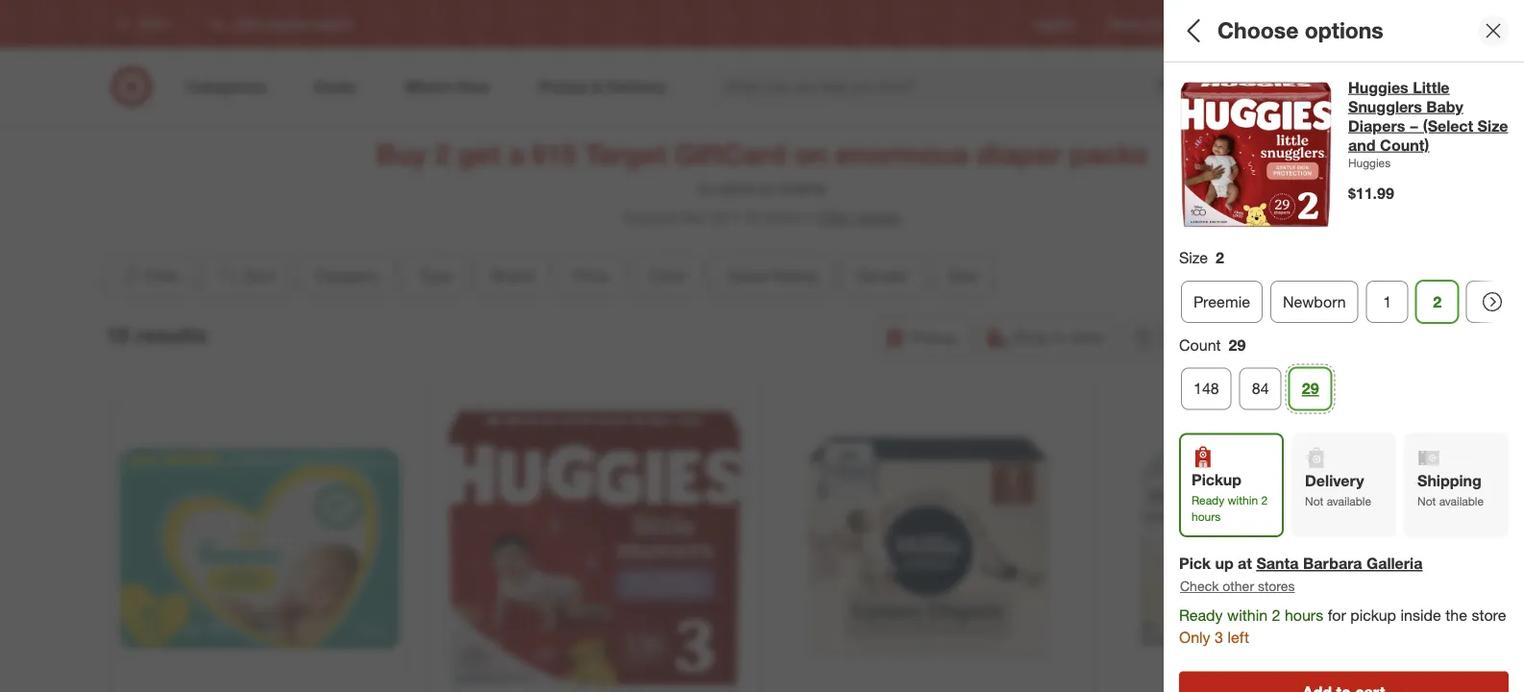 Task type: describe. For each thing, give the bounding box(es) containing it.
pick
[[1180, 554, 1211, 573]]

$13.29 - $44.99
[[1215, 634, 1309, 651]]

84
[[1253, 379, 1270, 398]]

to for $14.99
[[1421, 113, 1432, 127]]

diapers inside pampers pure protection diapers enormous pack - newborn - 128ct
[[1273, 379, 1326, 397]]

within inside pickup ready within 2 hours
[[1228, 493, 1259, 507]]

sort button
[[202, 255, 291, 297]]

$27.99 - $39.99
[[1215, 22, 1309, 39]]

in
[[1054, 328, 1066, 347]]

diaper
[[977, 137, 1062, 171]]

pack for 128ct
[[1277, 401, 1311, 419]]

cart for $39.99
[[1271, 113, 1293, 127]]

group containing size
[[1178, 247, 1513, 331]]

1 link
[[1367, 281, 1409, 323]]

- up 128ct
[[1316, 401, 1322, 419]]

packs
[[1070, 137, 1149, 171]]

huggies snug & dry baby disposable diapers huge pack - size 7 - 80ct image
[[1350, 480, 1504, 634]]

items
[[764, 207, 802, 226]]

What can we help you find? suggestions appear below search field
[[713, 65, 1192, 108]]

148
[[1194, 379, 1220, 398]]

pampers swaddlers
[[1186, 670, 1338, 692]]

search
[[1179, 79, 1225, 98]]

size for huggies little snugglers diapers giant pack - size newborn (128ct)
[[1457, 416, 1486, 435]]

baby
[[1427, 97, 1464, 116]]

shop in store button
[[978, 316, 1117, 359]]

category
[[315, 266, 379, 285]]

giftcard
[[675, 137, 787, 171]]

huggies little snugglers baby diapers – (select size and count) image
[[1180, 78, 1333, 232]]

gender button
[[841, 255, 925, 297]]

filter
[[146, 266, 180, 285]]

guest rating
[[727, 266, 817, 285]]

- up the 144ct
[[1260, 102, 1266, 121]]

little for diapers
[[1441, 372, 1474, 391]]

pack for (128ct)
[[1409, 416, 1443, 435]]

delivery inside delivery not available
[[1306, 472, 1365, 491]]

little for baby
[[1413, 78, 1450, 97]]

add to cart button for $39.99
[[1223, 105, 1302, 136]]

$10.29 - $52.99
[[1380, 320, 1474, 337]]

to left (128ct) at the bottom right of page
[[1421, 427, 1432, 441]]

enormous
[[836, 137, 970, 171]]

pickup for pickup
[[911, 328, 957, 347]]

3 inside group
[[1484, 292, 1492, 311]]

19 for 19 results
[[105, 322, 129, 349]]

(select
[[1424, 116, 1474, 135]]

santa
[[1257, 554, 1299, 573]]

within inside ready within 2 hours for pickup inside the store only 3 left
[[1228, 606, 1268, 625]]

galleria
[[1367, 554, 1423, 573]]

pickup button
[[875, 316, 970, 359]]

find stores link
[[1365, 16, 1424, 32]]

buy
[[376, 137, 427, 171]]

size 2
[[1180, 249, 1225, 267]]

preemie link
[[1182, 281, 1263, 323]]

84 link
[[1240, 368, 1282, 410]]

expires
[[624, 207, 675, 226]]

pampers for pure
[[1213, 357, 1275, 376]]

store inside ready within 2 hours for pickup inside the store only 3 left
[[1472, 606, 1507, 625]]

snugglers for giant
[[1364, 394, 1433, 413]]

filter button
[[105, 255, 194, 297]]

pampers swaddlers active baby diapers enormous pack - size 3 - 136ct image
[[1185, 480, 1339, 634]]

guest
[[727, 266, 768, 285]]

add to cart button for $44.99
[[1223, 418, 1302, 449]]

19 results
[[105, 322, 207, 349]]

circle
[[1305, 17, 1335, 31]]

diapers inside huggies little snugglers baby diapers – (select size and count) huggies
[[1349, 116, 1406, 135]]

brand
[[492, 266, 534, 285]]

gender
[[857, 266, 909, 285]]

available for delivery
[[1327, 494, 1372, 508]]

shipping
[[1418, 472, 1482, 491]]

target circle
[[1270, 17, 1335, 31]]

day
[[1205, 328, 1231, 347]]

shipping not available
[[1418, 472, 1485, 508]]

pampers pure protection diapers enormous pack - newborn - 128ct image
[[1185, 166, 1339, 320]]

results
[[136, 322, 207, 349]]

1 vertical spatial huggies
[[1349, 156, 1391, 170]]

same day delivery
[[1161, 328, 1291, 347]]

$27.99
[[1215, 22, 1256, 39]]

millie
[[1201, 59, 1236, 77]]

diapers inside huggies little snugglers diapers giant pack - size newborn (128ct)
[[1437, 394, 1490, 413]]

buy 2 get a $15 target giftcard on enormous diaper packs in-store or online
[[376, 137, 1149, 198]]

nov
[[679, 207, 706, 226]]

a
[[508, 137, 524, 171]]

stores
[[1391, 17, 1424, 31]]

delivery not available
[[1306, 472, 1372, 508]]

category button
[[299, 255, 395, 297]]

$14.99
[[1380, 22, 1421, 39]]

- left $39.99
[[1259, 22, 1265, 39]]

redcard
[[1193, 17, 1239, 31]]

type
[[419, 266, 452, 285]]

target circle link
[[1270, 16, 1335, 32]]

add to cart for $39.99
[[1231, 113, 1293, 127]]

$49.99
[[1433, 22, 1474, 39]]

pickup
[[1351, 606, 1397, 625]]

size for huggies little snugglers baby diapers – (select size and count) huggies
[[1478, 116, 1509, 135]]

newborn inside huggies little snugglers diapers giant pack - size newborn (128ct)
[[1370, 438, 1433, 457]]

add to cart button for $49.99
[[1387, 105, 1467, 136]]

2 inside buy 2 get a $15 target giftcard on enormous diaper packs in-store or online
[[435, 137, 450, 171]]

snugglers for diapers
[[1349, 97, 1423, 116]]

to for $27.99
[[1256, 113, 1267, 127]]

ad
[[1148, 17, 1163, 31]]

price
[[574, 266, 609, 285]]

inside
[[1401, 606, 1442, 625]]

count)
[[1381, 136, 1430, 154]]

dialog containing millie moon mega box disposable diapers - size 3 - 144ct
[[1164, 0, 1525, 692]]

cart for $49.99
[[1435, 113, 1458, 127]]

$10.29
[[1380, 320, 1421, 337]]

sort
[[245, 266, 275, 285]]

protection
[[1198, 379, 1269, 397]]

color button
[[633, 255, 703, 297]]

or
[[760, 179, 775, 198]]

type button
[[403, 255, 468, 297]]

$28.49 - $44.99
[[1215, 320, 1309, 337]]

expires nov 25
[[624, 207, 728, 226]]

- right $28.49
[[1259, 320, 1265, 337]]

choose options
[[1218, 17, 1384, 44]]

disposable
[[1239, 80, 1316, 99]]

$14.99 - $49.99
[[1380, 22, 1474, 39]]

online
[[780, 179, 826, 198]]

only
[[1180, 628, 1211, 647]]

find stores
[[1365, 17, 1424, 31]]

2 link
[[1417, 281, 1459, 323]]

- right left
[[1259, 634, 1265, 651]]



Task type: vqa. For each thing, say whether or not it's contained in the screenshot.
left the by
no



Task type: locate. For each thing, give the bounding box(es) containing it.
for
[[1328, 606, 1347, 625]]

19 for 19 items
[[743, 207, 760, 226]]

up
[[1216, 554, 1234, 573]]

cart down 84 'link'
[[1271, 427, 1293, 441]]

2 inside pickup ready within 2 hours
[[1262, 493, 1268, 507]]

$15
[[532, 137, 577, 171]]

0 vertical spatial little
[[1413, 78, 1450, 97]]

2 vertical spatial store
[[1472, 606, 1507, 625]]

brand button
[[476, 255, 550, 297]]

pure
[[1279, 357, 1311, 376]]

to down enormous
[[1256, 427, 1267, 441]]

25
[[711, 207, 728, 226]]

available
[[1327, 494, 1372, 508], [1440, 494, 1485, 508]]

2 down "stores"
[[1272, 606, 1281, 625]]

huggies
[[1349, 78, 1409, 97], [1349, 156, 1391, 170], [1380, 372, 1436, 391]]

19
[[743, 207, 760, 226], [105, 322, 129, 349]]

not down the shipping
[[1418, 494, 1437, 508]]

1 vertical spatial target
[[584, 137, 667, 171]]

1 group from the top
[[1178, 247, 1513, 331]]

add down enormous
[[1231, 427, 1253, 441]]

size up preemie
[[1180, 249, 1209, 267]]

choose
[[1218, 17, 1299, 44]]

millie moon mega box disposable diapers - size 3 - 144ct image
[[1185, 0, 1339, 22]]

$44.99 up pure
[[1269, 320, 1309, 337]]

huggies inside huggies little snugglers diapers giant pack - size newborn (128ct)
[[1380, 372, 1436, 391]]

check other stores button
[[1180, 576, 1297, 597]]

weekly ad link
[[1108, 16, 1163, 32]]

offer details
[[817, 207, 901, 226]]

(128ct)
[[1437, 438, 1484, 457]]

newborn inside pampers pure protection diapers enormous pack - newborn - 128ct
[[1204, 423, 1267, 441]]

1 vertical spatial delivery
[[1306, 472, 1365, 491]]

diapers inside millie moon mega box disposable diapers - size 3 - 144ct
[[1202, 102, 1255, 121]]

diapers up and at the top
[[1349, 116, 1406, 135]]

rating
[[772, 266, 817, 285]]

$28.49
[[1215, 320, 1256, 337]]

1 vertical spatial pampers
[[1193, 670, 1255, 689]]

add for $28.49
[[1231, 427, 1253, 441]]

0 vertical spatial target
[[1270, 17, 1302, 31]]

little down $52.99
[[1441, 372, 1474, 391]]

other
[[1223, 578, 1255, 594]]

left
[[1228, 628, 1250, 647]]

huggies up and at the top
[[1349, 78, 1409, 97]]

2 left the get
[[435, 137, 450, 171]]

store inside button
[[1070, 328, 1105, 347]]

delivery
[[1235, 328, 1291, 347], [1306, 472, 1365, 491]]

1 horizontal spatial available
[[1440, 494, 1485, 508]]

2
[[435, 137, 450, 171], [1216, 249, 1225, 267], [1434, 292, 1442, 311], [1262, 493, 1268, 507], [1272, 606, 1281, 625]]

148 link
[[1182, 368, 1232, 410]]

2 vertical spatial 3
[[1215, 628, 1224, 647]]

to right –
[[1421, 113, 1432, 127]]

to for $28.49
[[1256, 427, 1267, 441]]

registry link
[[1035, 16, 1077, 32]]

ready inside ready within 2 hours for pickup inside the store only 3 left
[[1180, 606, 1223, 625]]

size up pickup button
[[949, 266, 978, 285]]

1 within from the top
[[1228, 493, 1259, 507]]

3 down disposable
[[1303, 102, 1312, 121]]

1 horizontal spatial delivery
[[1306, 472, 1365, 491]]

pampers inside pampers pure protection diapers enormous pack - newborn - 128ct
[[1213, 357, 1275, 376]]

0 horizontal spatial 29
[[1229, 336, 1246, 355]]

ready up 'only'
[[1180, 606, 1223, 625]]

0 vertical spatial hours
[[1192, 509, 1221, 524]]

huggies down and at the top
[[1349, 156, 1391, 170]]

pampers down $13.29
[[1193, 670, 1255, 689]]

newborn down giant
[[1370, 438, 1433, 457]]

1 vertical spatial little
[[1441, 372, 1474, 391]]

1 horizontal spatial newborn
[[1284, 292, 1347, 311]]

same
[[1161, 328, 1200, 347]]

size inside button
[[949, 266, 978, 285]]

available up 'santa barbara galleria' button
[[1327, 494, 1372, 508]]

delivery up pure
[[1235, 328, 1291, 347]]

at
[[1238, 554, 1253, 573]]

3 link
[[1467, 281, 1509, 323]]

redcard link
[[1193, 16, 1239, 32]]

get
[[458, 137, 501, 171]]

pickup inside button
[[911, 328, 957, 347]]

1 vertical spatial within
[[1228, 606, 1268, 625]]

store inside buy 2 get a $15 target giftcard on enormous diaper packs in-store or online
[[718, 179, 756, 198]]

within up at
[[1228, 493, 1259, 507]]

count
[[1180, 336, 1222, 355]]

in-
[[698, 179, 718, 198]]

0 vertical spatial pickup
[[911, 328, 957, 347]]

- inside huggies little snugglers diapers giant pack - size newborn (128ct)
[[1447, 416, 1453, 435]]

2 up preemie
[[1216, 249, 1225, 267]]

snugglers up giant
[[1364, 394, 1433, 413]]

1 available from the left
[[1327, 494, 1372, 508]]

giant
[[1368, 416, 1404, 435]]

diapers down pure
[[1273, 379, 1326, 397]]

- right stores
[[1424, 22, 1430, 39]]

cart right –
[[1435, 113, 1458, 127]]

snugglers
[[1349, 97, 1423, 116], [1364, 394, 1433, 413]]

1 horizontal spatial 19
[[743, 207, 760, 226]]

0 horizontal spatial 19
[[105, 322, 129, 349]]

shop
[[1013, 328, 1050, 347]]

target
[[1270, 17, 1302, 31], [584, 137, 667, 171]]

dialog
[[1164, 0, 1525, 692]]

little
[[1413, 78, 1450, 97], [1441, 372, 1474, 391]]

size inside group
[[1180, 249, 1209, 267]]

add to cart for $44.99
[[1231, 427, 1293, 441]]

not up barbara
[[1306, 494, 1324, 508]]

the
[[1446, 606, 1468, 625]]

add
[[1231, 113, 1253, 127], [1396, 113, 1418, 127], [1231, 427, 1253, 441], [1396, 427, 1418, 441]]

snugglers inside huggies little snugglers diapers giant pack - size newborn (128ct)
[[1364, 394, 1433, 413]]

pampers
[[1213, 357, 1275, 376], [1193, 670, 1255, 689]]

29
[[1229, 336, 1246, 355], [1303, 379, 1320, 398]]

- left 128ct
[[1271, 423, 1277, 441]]

0 vertical spatial 29
[[1229, 336, 1246, 355]]

not
[[1306, 494, 1324, 508], [1418, 494, 1437, 508]]

19 left items
[[743, 207, 760, 226]]

2 within from the top
[[1228, 606, 1268, 625]]

mega
[[1284, 59, 1323, 77]]

store right the
[[1472, 606, 1507, 625]]

snugglers up –
[[1349, 97, 1423, 116]]

cart up the shipping
[[1435, 427, 1458, 441]]

1 horizontal spatial pickup
[[1192, 471, 1242, 490]]

little inside huggies little snugglers diapers giant pack - size newborn (128ct)
[[1441, 372, 1474, 391]]

- down mega at top right
[[1316, 102, 1322, 121]]

enormous
[[1203, 401, 1273, 419]]

huggies for huggies little snugglers diapers giant pack - size newborn (128ct)
[[1380, 372, 1436, 391]]

$14.99 - $49.99 link
[[1350, 0, 1504, 101]]

group containing count
[[1178, 334, 1509, 418]]

ready within 2 hours for pickup inside the store only 3 left
[[1180, 606, 1507, 647]]

2 horizontal spatial newborn
[[1370, 438, 1433, 457]]

hours left 'for'
[[1285, 606, 1324, 625]]

huggies up giant
[[1380, 372, 1436, 391]]

pack right giant
[[1409, 416, 1443, 435]]

available for shipping
[[1440, 494, 1485, 508]]

delivery inside button
[[1235, 328, 1291, 347]]

0 vertical spatial store
[[718, 179, 756, 198]]

delivery down 128ct
[[1306, 472, 1365, 491]]

diapers down box on the top right of the page
[[1202, 102, 1255, 121]]

add to cart for $49.99
[[1396, 113, 1458, 127]]

1 vertical spatial $44.99
[[1269, 634, 1309, 651]]

box
[[1208, 80, 1235, 99]]

huggies little snugglers baby diapers – (select size and count) link
[[1349, 78, 1509, 155]]

2 not from the left
[[1418, 494, 1437, 508]]

add down box on the top right of the page
[[1231, 113, 1253, 127]]

2 $44.99 from the top
[[1269, 634, 1309, 651]]

0 vertical spatial 19
[[743, 207, 760, 226]]

huggies little snugglers diapers giant pack - size newborn (128ct) image
[[1350, 166, 1504, 320]]

0 vertical spatial 3
[[1303, 102, 1312, 121]]

to down disposable
[[1256, 113, 1267, 127]]

size up (128ct) at the bottom right of page
[[1457, 416, 1486, 435]]

$39.99
[[1269, 22, 1309, 39]]

check
[[1181, 578, 1220, 594]]

pickup inside pickup ready within 2 hours
[[1192, 471, 1242, 490]]

swaddlers
[[1259, 670, 1331, 689]]

within up left
[[1228, 606, 1268, 625]]

- up (128ct) at the bottom right of page
[[1447, 416, 1453, 435]]

weekly
[[1108, 17, 1145, 31]]

hours up pick
[[1192, 509, 1221, 524]]

add for $14.99
[[1396, 113, 1418, 127]]

the honest company clean conscious disposable diapers - (select size and pattern) image
[[1116, 401, 1413, 692], [1116, 401, 1413, 692]]

$44.99 for $13.29 - $44.99
[[1269, 634, 1309, 651]]

3 inside ready within 2 hours for pickup inside the store only 3 left
[[1215, 628, 1224, 647]]

1 vertical spatial hours
[[1285, 606, 1324, 625]]

moon
[[1241, 59, 1280, 77]]

1 vertical spatial 3
[[1484, 292, 1492, 311]]

2 inside ready within 2 hours for pickup inside the store only 3 left
[[1272, 606, 1281, 625]]

pack
[[1277, 401, 1311, 419], [1409, 416, 1443, 435]]

2 horizontal spatial store
[[1472, 606, 1507, 625]]

cart for $44.99
[[1271, 427, 1293, 441]]

1 not from the left
[[1306, 494, 1324, 508]]

and
[[1349, 136, 1376, 154]]

not for delivery
[[1306, 494, 1324, 508]]

find
[[1365, 17, 1387, 31]]

pick up at santa barbara galleria check other stores
[[1180, 554, 1423, 594]]

pickup down enormous
[[1192, 471, 1242, 490]]

count 29
[[1180, 336, 1246, 355]]

huggies little movers baby disposable diapers - (select size and count) image
[[447, 401, 743, 692], [447, 401, 743, 692]]

0 vertical spatial within
[[1228, 493, 1259, 507]]

ready inside pickup ready within 2 hours
[[1192, 493, 1225, 507]]

2 horizontal spatial 3
[[1484, 292, 1492, 311]]

pampers up protection at the right bottom of the page
[[1213, 357, 1275, 376]]

guest rating button
[[711, 255, 833, 297]]

$44.99 up swaddlers at the right bottom
[[1269, 634, 1309, 651]]

$13.29
[[1215, 634, 1256, 651]]

little up the baby at the right top of page
[[1413, 78, 1450, 97]]

0 horizontal spatial available
[[1327, 494, 1372, 508]]

0 horizontal spatial hours
[[1192, 509, 1221, 524]]

1 vertical spatial pickup
[[1192, 471, 1242, 490]]

$44.99
[[1269, 320, 1309, 337], [1269, 634, 1309, 651]]

0 vertical spatial ready
[[1192, 493, 1225, 507]]

size for millie moon mega box disposable diapers - size 3 - 144ct
[[1270, 102, 1299, 121]]

add to cart button
[[1223, 105, 1302, 136], [1387, 105, 1467, 136], [1223, 418, 1302, 449], [1387, 418, 1467, 449]]

not inside shipping not available
[[1418, 494, 1437, 508]]

store left the or
[[718, 179, 756, 198]]

newborn inside newborn link
[[1284, 292, 1347, 311]]

3 left left
[[1215, 628, 1224, 647]]

0 vertical spatial group
[[1178, 247, 1513, 331]]

0 horizontal spatial store
[[718, 179, 756, 198]]

the honest company clean conscious disposable diapers - four print pack- size 2 - 124ct image
[[1350, 0, 1504, 22]]

pampers for swaddlers
[[1193, 670, 1255, 689]]

1 vertical spatial 29
[[1303, 379, 1320, 398]]

huggies for huggies little snugglers baby diapers – (select size and count) huggies
[[1349, 78, 1409, 97]]

0 horizontal spatial pack
[[1277, 401, 1311, 419]]

offer
[[817, 207, 852, 226]]

128ct
[[1282, 423, 1320, 441]]

1 vertical spatial group
[[1178, 334, 1509, 418]]

2 up 'santa'
[[1262, 493, 1268, 507]]

little inside huggies little snugglers baby diapers – (select size and count) huggies
[[1413, 78, 1450, 97]]

not inside delivery not available
[[1306, 494, 1324, 508]]

available down the shipping
[[1440, 494, 1485, 508]]

pickup ready within 2 hours
[[1192, 471, 1268, 524]]

store right the in
[[1070, 328, 1105, 347]]

1 horizontal spatial pack
[[1409, 416, 1443, 435]]

size right (select
[[1478, 116, 1509, 135]]

0 horizontal spatial pickup
[[911, 328, 957, 347]]

19 left results
[[105, 322, 129, 349]]

1
[[1384, 292, 1392, 311]]

2 vertical spatial huggies
[[1380, 372, 1436, 391]]

diapers
[[1202, 102, 1255, 121], [1349, 116, 1406, 135], [1273, 379, 1326, 397], [1437, 394, 1490, 413]]

preemie
[[1194, 292, 1251, 311]]

1 horizontal spatial 3
[[1303, 102, 1312, 121]]

santa barbara galleria button
[[1257, 553, 1423, 575]]

pack inside huggies little snugglers diapers giant pack - size newborn (128ct)
[[1409, 416, 1443, 435]]

2 available from the left
[[1440, 494, 1485, 508]]

add to cart
[[1231, 113, 1293, 127], [1396, 113, 1458, 127], [1231, 427, 1293, 441], [1396, 427, 1458, 441]]

hours inside pickup ready within 2 hours
[[1192, 509, 1221, 524]]

add left (128ct) at the bottom right of page
[[1396, 427, 1418, 441]]

0 horizontal spatial 3
[[1215, 628, 1224, 647]]

0 vertical spatial snugglers
[[1349, 97, 1423, 116]]

0 vertical spatial huggies
[[1349, 78, 1409, 97]]

0 vertical spatial pampers
[[1213, 357, 1275, 376]]

pampers inside pampers swaddlers
[[1193, 670, 1255, 689]]

- left $52.99
[[1424, 320, 1430, 337]]

snugglers inside huggies little snugglers baby diapers – (select size and count) huggies
[[1349, 97, 1423, 116]]

size down disposable
[[1270, 102, 1299, 121]]

cart down disposable
[[1271, 113, 1293, 127]]

not for shipping
[[1418, 494, 1437, 508]]

3 inside millie moon mega box disposable diapers - size 3 - 144ct
[[1303, 102, 1312, 121]]

2 group from the top
[[1178, 334, 1509, 418]]

1 vertical spatial ready
[[1180, 606, 1223, 625]]

available inside shipping not available
[[1440, 494, 1485, 508]]

0 horizontal spatial target
[[584, 137, 667, 171]]

size inside huggies little snugglers baby diapers – (select size and count) huggies
[[1478, 116, 1509, 135]]

1 $44.99 from the top
[[1269, 320, 1309, 337]]

1 vertical spatial store
[[1070, 328, 1105, 347]]

1 vertical spatial 19
[[105, 322, 129, 349]]

0 vertical spatial delivery
[[1235, 328, 1291, 347]]

newborn down enormous
[[1204, 423, 1267, 441]]

1 horizontal spatial not
[[1418, 494, 1437, 508]]

add for $27.99
[[1231, 113, 1253, 127]]

0 vertical spatial $44.99
[[1269, 320, 1309, 337]]

millie moon luxury diapers - (select size and count) image
[[781, 401, 1077, 692], [781, 401, 1077, 692]]

pickup for pickup ready within 2 hours
[[1192, 471, 1242, 490]]

same day delivery button
[[1125, 316, 1303, 359]]

size inside millie moon mega box disposable diapers - size 3 - 144ct
[[1270, 102, 1299, 121]]

2 up $10.29 - $52.99
[[1434, 292, 1442, 311]]

1 horizontal spatial target
[[1270, 17, 1302, 31]]

1 horizontal spatial hours
[[1285, 606, 1324, 625]]

3 right 2 link
[[1484, 292, 1492, 311]]

hours inside ready within 2 hours for pickup inside the store only 3 left
[[1285, 606, 1324, 625]]

diapers up (128ct) at the bottom right of page
[[1437, 394, 1490, 413]]

pampers swaddlers active baby diapers - (select size and count) image
[[112, 401, 408, 692], [112, 401, 408, 692]]

$44.99 for $28.49 - $44.99
[[1269, 320, 1309, 337]]

ready up pick
[[1192, 493, 1225, 507]]

0 horizontal spatial newborn
[[1204, 423, 1267, 441]]

weekly ad
[[1108, 17, 1163, 31]]

search button
[[1179, 65, 1225, 112]]

options
[[1305, 17, 1384, 44]]

target inside buy 2 get a $15 target giftcard on enormous diaper packs in-store or online
[[584, 137, 667, 171]]

0 horizontal spatial not
[[1306, 494, 1324, 508]]

pickup down size button
[[911, 328, 957, 347]]

0 horizontal spatial delivery
[[1235, 328, 1291, 347]]

1 horizontal spatial 29
[[1303, 379, 1320, 398]]

1 horizontal spatial store
[[1070, 328, 1105, 347]]

group
[[1178, 247, 1513, 331], [1178, 334, 1509, 418]]

newborn up $28.49 - $44.99
[[1284, 292, 1347, 311]]

size inside huggies little snugglers diapers giant pack - size newborn (128ct)
[[1457, 416, 1486, 435]]

pack inside pampers pure protection diapers enormous pack - newborn - 128ct
[[1277, 401, 1311, 419]]

available inside delivery not available
[[1327, 494, 1372, 508]]

choose options dialog
[[1164, 0, 1525, 692]]

pack up 128ct
[[1277, 401, 1311, 419]]

add up count)
[[1396, 113, 1418, 127]]

1 vertical spatial snugglers
[[1364, 394, 1433, 413]]



